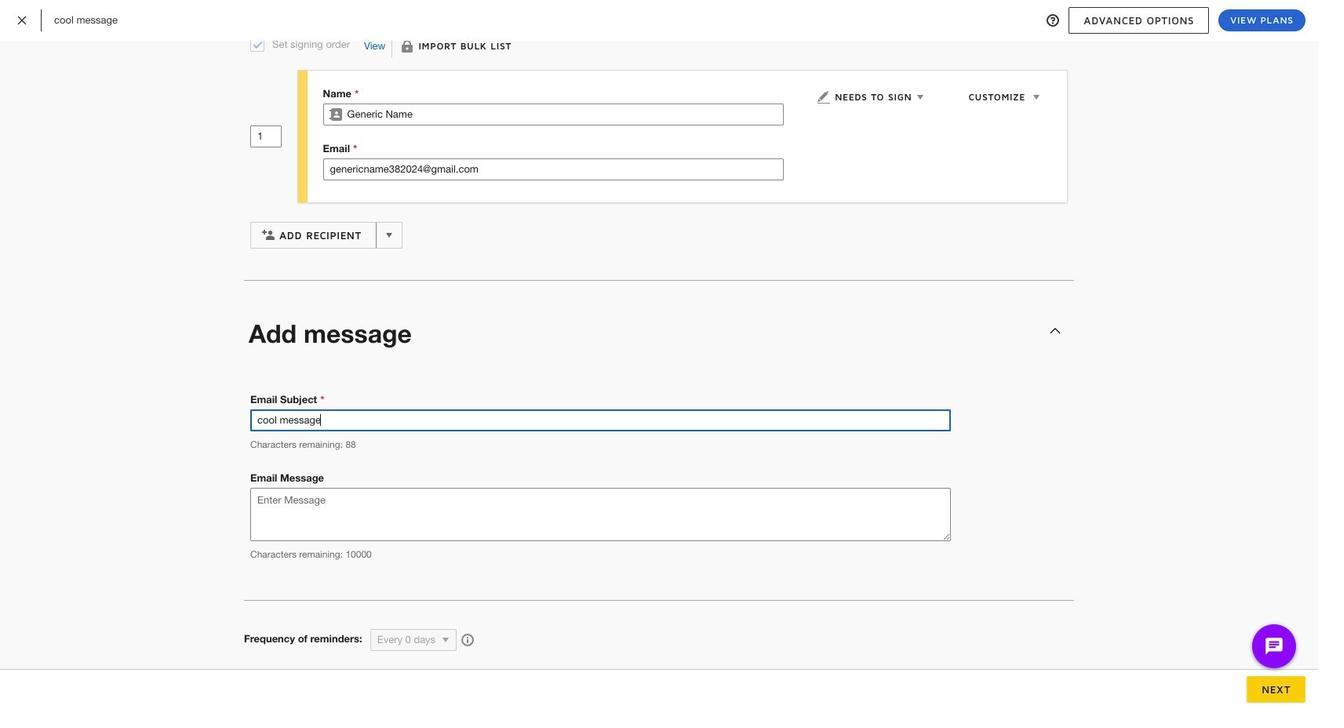 Task type: vqa. For each thing, say whether or not it's contained in the screenshot.
DocuSign eSignature "IMAGE"
no



Task type: locate. For each thing, give the bounding box(es) containing it.
Enter Message text field
[[250, 488, 951, 542]]

None number field
[[251, 126, 281, 147]]

None text field
[[324, 159, 783, 180]]

None text field
[[347, 104, 783, 125]]

Complete with DocuSign: text field
[[251, 411, 950, 431]]



